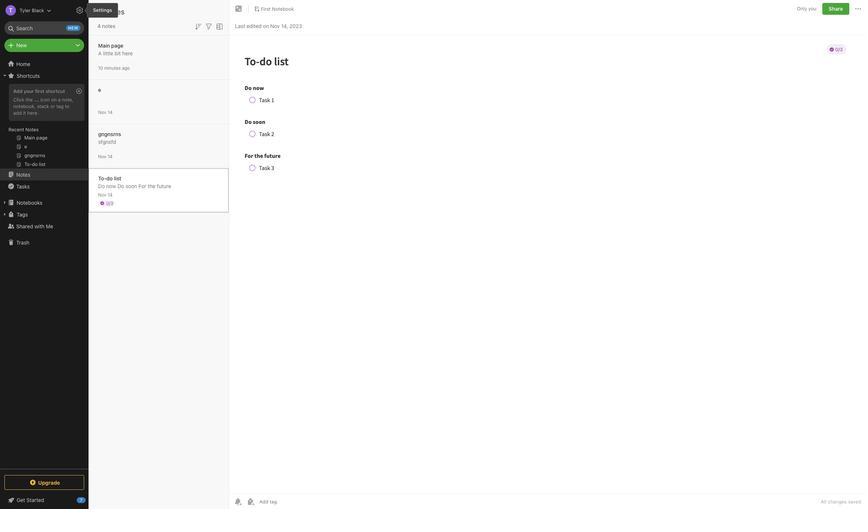 Task type: describe. For each thing, give the bounding box(es) containing it.
trash link
[[0, 237, 88, 248]]

notebook,
[[13, 103, 36, 109]]

home link
[[0, 58, 89, 70]]

Search text field
[[10, 21, 79, 35]]

upgrade button
[[4, 476, 84, 490]]

main page
[[98, 42, 123, 49]]

saved
[[849, 499, 862, 505]]

add tag image
[[246, 498, 255, 507]]

all changes saved
[[821, 499, 862, 505]]

add
[[13, 110, 22, 116]]

it
[[23, 110, 26, 116]]

notebooks link
[[0, 197, 88, 209]]

or
[[50, 103, 55, 109]]

do
[[106, 175, 113, 181]]

your
[[24, 88, 34, 94]]

a little bit here
[[98, 50, 133, 56]]

4 notes
[[97, 23, 115, 29]]

get started
[[17, 497, 44, 504]]

tasks
[[16, 183, 30, 190]]

only
[[797, 6, 808, 12]]

Sort options field
[[194, 21, 203, 31]]

first
[[261, 6, 271, 12]]

new search field
[[10, 21, 80, 35]]

10 minutes ago
[[98, 65, 130, 71]]

group containing add your first shortcut
[[0, 82, 88, 172]]

3 nov 14 from the top
[[98, 192, 113, 198]]

settings image
[[75, 6, 84, 15]]

settings
[[93, 7, 112, 13]]

with
[[35, 223, 44, 229]]

note window element
[[229, 0, 868, 509]]

little
[[103, 50, 113, 56]]

first notebook
[[261, 6, 294, 12]]

on inside the note window element
[[263, 23, 269, 29]]

notes
[[102, 23, 115, 29]]

notebook
[[272, 6, 294, 12]]

the inside to-do list do now do soon for the future
[[148, 183, 156, 189]]

1 nov 14 from the top
[[98, 109, 113, 115]]

click to collapse image
[[86, 496, 91, 505]]

add filters image
[[205, 22, 213, 31]]

stack
[[37, 103, 49, 109]]

trash
[[16, 239, 29, 246]]

icon on a note, notebook, stack or tag to add it here.
[[13, 97, 73, 116]]

notes inside note list element
[[104, 7, 125, 16]]

10
[[98, 65, 103, 71]]

page
[[111, 42, 123, 49]]

home
[[16, 61, 30, 67]]

add a reminder image
[[234, 498, 243, 507]]

recent
[[8, 127, 24, 133]]

you
[[809, 6, 817, 12]]

nov inside the note window element
[[270, 23, 280, 29]]

settings tooltip
[[82, 3, 118, 18]]

add
[[13, 88, 22, 94]]

last
[[235, 23, 245, 29]]

here
[[122, 50, 133, 56]]

shared with me
[[16, 223, 53, 229]]

shortcut
[[46, 88, 65, 94]]

bit
[[115, 50, 121, 56]]

first
[[35, 88, 44, 94]]

new
[[68, 25, 78, 30]]

Help and Learning task checklist field
[[0, 495, 89, 507]]

note,
[[62, 97, 73, 103]]

shared with me link
[[0, 220, 88, 232]]

1 14 from the top
[[108, 109, 113, 115]]

get
[[17, 497, 25, 504]]

tags
[[17, 211, 28, 218]]

Add filters field
[[205, 21, 213, 31]]

here.
[[27, 110, 39, 116]]

More actions field
[[854, 3, 863, 15]]

icon
[[40, 97, 50, 103]]

shortcuts
[[17, 73, 40, 79]]

shared
[[16, 223, 33, 229]]

notebooks
[[17, 200, 42, 206]]

Account field
[[0, 3, 51, 18]]

2 vertical spatial notes
[[16, 171, 30, 178]]

black
[[32, 7, 44, 13]]

4
[[97, 23, 101, 29]]

e
[[98, 87, 101, 93]]



Task type: locate. For each thing, give the bounding box(es) containing it.
expand tags image
[[2, 212, 8, 217]]

first notebook button
[[252, 4, 297, 14]]

share button
[[823, 3, 850, 15]]

to-do list do now do soon for the future
[[98, 175, 171, 189]]

nov 14
[[98, 109, 113, 115], [98, 154, 113, 159], [98, 192, 113, 198]]

nov 14 up gngnsrns
[[98, 109, 113, 115]]

shortcuts button
[[0, 70, 88, 82]]

tree containing home
[[0, 58, 89, 469]]

on left a
[[51, 97, 57, 103]]

0/3
[[106, 201, 113, 206]]

note list element
[[89, 0, 229, 509]]

7
[[80, 498, 82, 503]]

minutes
[[104, 65, 121, 71]]

0 horizontal spatial on
[[51, 97, 57, 103]]

me
[[46, 223, 53, 229]]

0 vertical spatial on
[[263, 23, 269, 29]]

more actions image
[[854, 4, 863, 13]]

tree
[[0, 58, 89, 469]]

nov left 14,
[[270, 23, 280, 29]]

for
[[139, 183, 146, 189]]

0 vertical spatial 14
[[108, 109, 113, 115]]

2 do from the left
[[117, 183, 124, 189]]

new button
[[4, 39, 84, 52]]

0 vertical spatial nov 14
[[98, 109, 113, 115]]

nov down sfgnsfd
[[98, 154, 106, 159]]

1 horizontal spatial do
[[117, 183, 124, 189]]

do
[[98, 183, 105, 189], [117, 183, 124, 189]]

on inside icon on a note, notebook, stack or tag to add it here.
[[51, 97, 57, 103]]

2 vertical spatial nov 14
[[98, 192, 113, 198]]

2 nov 14 from the top
[[98, 154, 113, 159]]

the inside group
[[26, 97, 33, 103]]

the
[[26, 97, 33, 103], [148, 183, 156, 189]]

main
[[98, 42, 110, 49]]

gngnsrns
[[98, 131, 121, 137]]

list
[[114, 175, 121, 181]]

tyler
[[20, 7, 31, 13]]

only you
[[797, 6, 817, 12]]

now
[[106, 183, 116, 189]]

0 vertical spatial the
[[26, 97, 33, 103]]

14 down sfgnsfd
[[108, 154, 113, 159]]

0 horizontal spatial do
[[98, 183, 105, 189]]

notes
[[104, 7, 125, 16], [25, 127, 39, 133], [16, 171, 30, 178]]

tasks button
[[0, 181, 88, 192]]

View options field
[[213, 21, 224, 31]]

changes
[[828, 499, 847, 505]]

0 horizontal spatial the
[[26, 97, 33, 103]]

nov up the 0/3
[[98, 192, 106, 198]]

14 up the 0/3
[[108, 192, 113, 198]]

notes right recent in the top left of the page
[[25, 127, 39, 133]]

click
[[13, 97, 24, 103]]

click the ...
[[13, 97, 39, 103]]

nov 14 up the 0/3
[[98, 192, 113, 198]]

to
[[65, 103, 69, 109]]

sfgnsfd
[[98, 139, 116, 145]]

Note Editor text field
[[229, 35, 868, 494]]

1 vertical spatial nov 14
[[98, 154, 113, 159]]

last edited on nov 14, 2023
[[235, 23, 302, 29]]

edited
[[247, 23, 262, 29]]

group
[[0, 82, 88, 172]]

nov 14 down sfgnsfd
[[98, 154, 113, 159]]

nov down e
[[98, 109, 106, 115]]

on
[[263, 23, 269, 29], [51, 97, 57, 103]]

expand notebooks image
[[2, 200, 8, 206]]

1 vertical spatial the
[[148, 183, 156, 189]]

1 horizontal spatial the
[[148, 183, 156, 189]]

1 vertical spatial notes
[[25, 127, 39, 133]]

recent notes
[[8, 127, 39, 133]]

soon
[[126, 183, 137, 189]]

a
[[58, 97, 61, 103]]

1 vertical spatial on
[[51, 97, 57, 103]]

the right for
[[148, 183, 156, 189]]

notes inside group
[[25, 127, 39, 133]]

1 horizontal spatial on
[[263, 23, 269, 29]]

14
[[108, 109, 113, 115], [108, 154, 113, 159], [108, 192, 113, 198]]

all
[[821, 499, 827, 505]]

2 14 from the top
[[108, 154, 113, 159]]

...
[[34, 97, 39, 103]]

future
[[157, 183, 171, 189]]

Add tag field
[[259, 499, 314, 505]]

nov
[[270, 23, 280, 29], [98, 109, 106, 115], [98, 154, 106, 159], [98, 192, 106, 198]]

do down list
[[117, 183, 124, 189]]

tyler black
[[20, 7, 44, 13]]

tag
[[56, 103, 64, 109]]

on right the edited
[[263, 23, 269, 29]]

to-
[[98, 175, 106, 181]]

started
[[27, 497, 44, 504]]

1 vertical spatial 14
[[108, 154, 113, 159]]

expand note image
[[234, 4, 243, 13]]

the left ...
[[26, 97, 33, 103]]

upgrade
[[38, 480, 60, 486]]

3 14 from the top
[[108, 192, 113, 198]]

new
[[16, 42, 27, 48]]

ago
[[122, 65, 130, 71]]

add your first shortcut
[[13, 88, 65, 94]]

14,
[[281, 23, 288, 29]]

a
[[98, 50, 102, 56]]

1 do from the left
[[98, 183, 105, 189]]

notes link
[[0, 169, 88, 181]]

2023
[[290, 23, 302, 29]]

do down to-
[[98, 183, 105, 189]]

share
[[829, 6, 844, 12]]

14 up gngnsrns
[[108, 109, 113, 115]]

notes up tasks
[[16, 171, 30, 178]]

tags button
[[0, 209, 88, 220]]

2 vertical spatial 14
[[108, 192, 113, 198]]

0 vertical spatial notes
[[104, 7, 125, 16]]

notes up notes
[[104, 7, 125, 16]]



Task type: vqa. For each thing, say whether or not it's contained in the screenshot.
2023
yes



